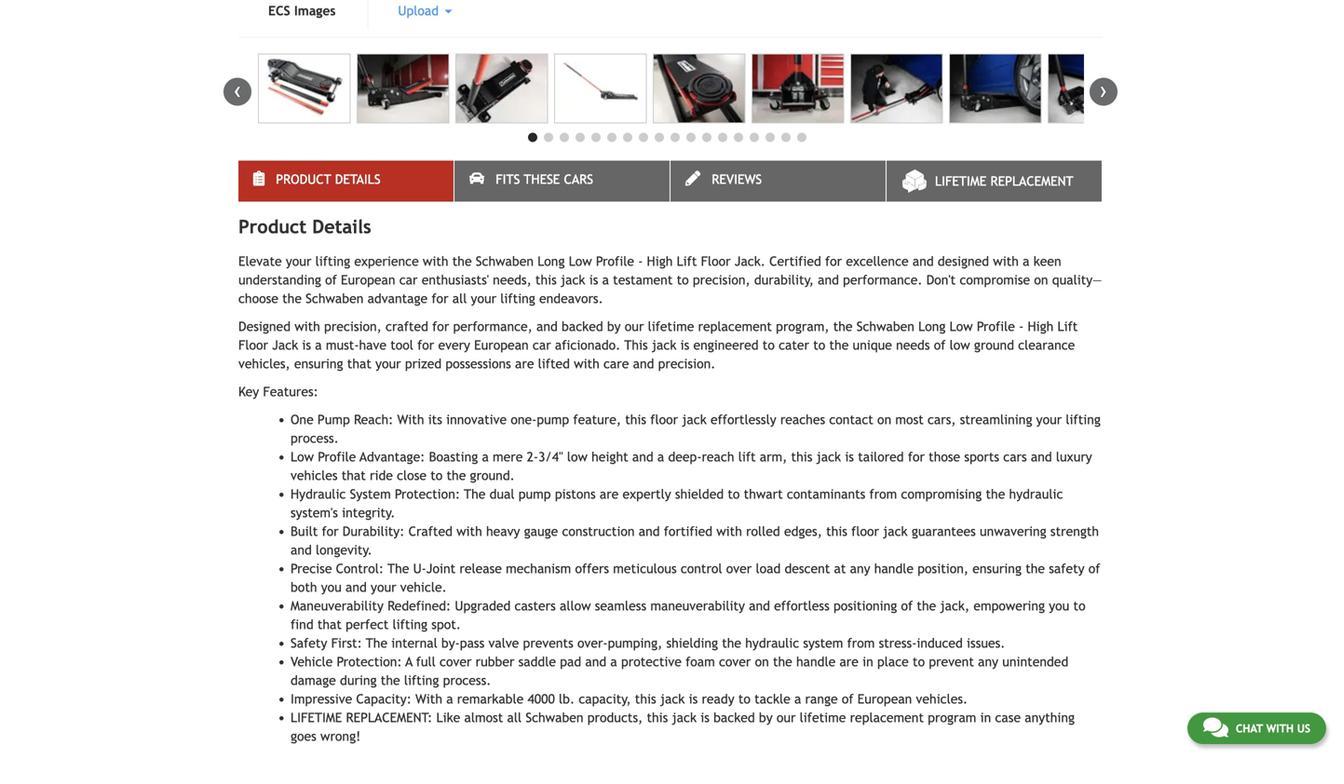 Task type: locate. For each thing, give the bounding box(es) containing it.
with down aficionado.
[[574, 356, 600, 371]]

0 horizontal spatial all
[[453, 291, 467, 306]]

lifetime up this
[[648, 319, 694, 334]]

backed inside designed with precision, crafted for performance, and backed by our lifetime replacement program, the schwaben long low profile - high lift floor jack is a must-have tool for every european car aficionado. this jack is engineered to cater to the unique needs of low ground clearance vehicles, ensuring that your prized possessions are lifted with care and precision.
[[562, 319, 603, 334]]

with left its
[[397, 412, 424, 427]]

9 es#3982295 - 029121sch01a - schwaben long low profile - high lift floor jack - this ultra-low profile 2 ton jack is perfect for lifting lowered cars with precision and care. - schwaben - audi bmw volkswagen mercedes benz mini porsche image from the left
[[1048, 53, 1141, 123]]

saddle
[[519, 654, 556, 669]]

profile up 'vehicles'
[[318, 449, 356, 464]]

the left safety
[[1026, 561, 1045, 576]]

process. up remarkable
[[443, 673, 491, 688]]

a left deep-
[[658, 449, 665, 464]]

the
[[453, 254, 472, 269], [282, 291, 302, 306], [834, 319, 853, 334], [830, 338, 849, 352], [447, 468, 466, 483], [986, 487, 1006, 502], [1026, 561, 1045, 576], [917, 598, 937, 613], [722, 636, 742, 651], [773, 654, 793, 669], [381, 673, 400, 688]]

pump right dual in the left of the page
[[519, 487, 551, 502]]

long up endeavors.
[[538, 254, 565, 269]]

0 horizontal spatial by
[[607, 319, 621, 334]]

close
[[397, 468, 427, 483]]

jack left the guarantees
[[883, 524, 908, 539]]

floor
[[651, 412, 678, 427], [852, 524, 879, 539]]

0 vertical spatial are
[[515, 356, 534, 371]]

1 horizontal spatial lift
[[1058, 319, 1078, 334]]

this
[[536, 272, 557, 287], [625, 412, 647, 427], [791, 449, 813, 464], [826, 524, 848, 539], [635, 692, 657, 707], [647, 710, 668, 725]]

0 horizontal spatial low
[[291, 449, 314, 464]]

0 horizontal spatial backed
[[562, 319, 603, 334]]

1 horizontal spatial are
[[600, 487, 619, 502]]

0 horizontal spatial car
[[399, 272, 418, 287]]

in
[[863, 654, 874, 669], [981, 710, 992, 725]]

elevate
[[239, 254, 282, 269]]

all inside elevate your lifting experience with the schwaben long low profile - high lift floor jack. certified for excellence and designed with a keen understanding of european car enthusiasts' needs, this jack is a testament to precision, durability, and performance. don't compromise on quality— choose the schwaben advantage for all your lifting endeavors.
[[453, 291, 467, 306]]

0 vertical spatial pump
[[537, 412, 569, 427]]

0 horizontal spatial ensuring
[[294, 356, 343, 371]]

floor inside elevate your lifting experience with the schwaben long low profile - high lift floor jack. certified for excellence and designed with a keen understanding of european car enthusiasts' needs, this jack is a testament to precision, durability, and performance. don't compromise on quality— choose the schwaben advantage for all your lifting endeavors.
[[701, 254, 731, 269]]

long up needs
[[919, 319, 946, 334]]

2 vertical spatial on
[[755, 654, 769, 669]]

profile up ground
[[977, 319, 1015, 334]]

lift up clearance
[[1058, 319, 1078, 334]]

vehicles.
[[916, 692, 968, 707]]

jack down foam
[[672, 710, 697, 725]]

2 es#3982295 - 029121sch01a - schwaben long low profile - high lift floor jack - this ultra-low profile 2 ton jack is perfect for lifting lowered cars with precision and care. - schwaben - audi bmw volkswagen mercedes benz mini porsche image from the left
[[357, 53, 449, 123]]

hydraulic
[[1010, 487, 1063, 502], [746, 636, 800, 651]]

european inside elevate your lifting experience with the schwaben long low profile - high lift floor jack. certified for excellence and designed with a keen understanding of european car enthusiasts' needs, this jack is a testament to precision, durability, and performance. don't compromise on quality— choose the schwaben advantage for all your lifting endeavors.
[[341, 272, 396, 287]]

foam
[[686, 654, 715, 669]]

-
[[638, 254, 643, 269], [1019, 319, 1024, 334]]

4000
[[528, 692, 555, 707]]

0 vertical spatial our
[[625, 319, 644, 334]]

low right '3/4"'
[[567, 449, 588, 464]]

0 horizontal spatial lift
[[677, 254, 697, 269]]

car up the "lifted"
[[533, 338, 551, 352]]

from left stress-
[[847, 636, 875, 651]]

by
[[607, 319, 621, 334], [759, 710, 773, 725]]

1 vertical spatial car
[[533, 338, 551, 352]]

vehicle.
[[400, 580, 447, 595]]

on up tackle
[[755, 654, 769, 669]]

that for vehicles
[[342, 468, 366, 483]]

are left the "lifted"
[[515, 356, 534, 371]]

lifetime
[[291, 710, 342, 725]]

streamlining
[[960, 412, 1033, 427]]

built
[[291, 524, 318, 539]]

0 vertical spatial hydraulic
[[1010, 487, 1063, 502]]

0 vertical spatial floor
[[651, 412, 678, 427]]

floor down contaminants
[[852, 524, 879, 539]]

0 vertical spatial profile
[[596, 254, 634, 269]]

1 vertical spatial floor
[[852, 524, 879, 539]]

1 horizontal spatial all
[[507, 710, 522, 725]]

0 horizontal spatial precision,
[[324, 319, 382, 334]]

0 vertical spatial process.
[[291, 431, 339, 446]]

1 vertical spatial low
[[950, 319, 973, 334]]

our inside one pump reach: with its innovative one-pump feature, this floor jack effortlessly reaches contact on most cars, streamlining your lifting process. low profile advantage: boasting a mere 2-3/4" low height and a deep-reach lift arm, this jack is tailored for those sports cars and luxury vehicles that ride close to the ground. hydraulic system protection: the dual pump pistons are expertly shielded to thwart contaminants from compromising the hydraulic system's integrity. built for durability: crafted with heavy gauge construction and fortified with rolled edges, this floor jack guarantees unwavering strength and longevity. precise control: the u-joint release mechanism offers meticulous control over load descent at any handle position, ensuring the safety of both you and your vehicle. maneuverability redefined: upgraded casters allow seamless maneuverability and effortless positioning of the jack, empowering you to find that perfect lifting spot. safety first: the internal by-pass valve prevents over-pumping, shielding the hydraulic system from stress-induced issues. vehicle protection: a full cover rubber saddle pad and a protective foam cover on the handle are in place to prevent any unintended damage during the lifting process. impressive capacity: with a remarkable 4000 lb. capacity, this jack is ready to tackle a range of european vehicles. lifetime replacement: like almost all schwaben products, this jack is backed by our lifetime replacement program in case anything goes wrong!
[[777, 710, 796, 725]]

jack up contaminants
[[817, 449, 841, 464]]

jack up endeavors.
[[561, 272, 586, 287]]

boasting
[[429, 449, 478, 464]]

1 horizontal spatial by
[[759, 710, 773, 725]]

1 vertical spatial hydraulic
[[746, 636, 800, 651]]

lifted
[[538, 356, 570, 371]]

load
[[756, 561, 781, 576]]

lifting down full
[[404, 673, 439, 688]]

cover
[[440, 654, 472, 669], [719, 654, 751, 669]]

and down control:
[[346, 580, 367, 595]]

2 vertical spatial profile
[[318, 449, 356, 464]]

european down experience
[[341, 272, 396, 287]]

elevate your lifting experience with the schwaben long low profile - high lift floor jack. certified for excellence and designed with a keen understanding of european car enthusiasts' needs, this jack is a testament to precision, durability, and performance. don't compromise on quality— choose the schwaben advantage for all your lifting endeavors.
[[239, 254, 1103, 306]]

1 horizontal spatial cover
[[719, 654, 751, 669]]

lifetime
[[935, 174, 987, 188]]

reach
[[702, 449, 735, 464]]

pump up '3/4"'
[[537, 412, 569, 427]]

thwart
[[744, 487, 783, 502]]

over-
[[578, 636, 608, 651]]

6 es#3982295 - 029121sch01a - schwaben long low profile - high lift floor jack - this ultra-low profile 2 ton jack is perfect for lifting lowered cars with precision and care. - schwaben - audi bmw volkswagen mercedes benz mini porsche image from the left
[[752, 53, 844, 123]]

reviews link
[[671, 161, 886, 202]]

1 vertical spatial backed
[[714, 710, 755, 725]]

stress-
[[879, 636, 917, 651]]

7 es#3982295 - 029121sch01a - schwaben long low profile - high lift floor jack - this ultra-low profile 2 ton jack is perfect for lifting lowered cars with precision and care. - schwaben - audi bmw volkswagen mercedes benz mini porsche image from the left
[[851, 53, 943, 123]]

almost
[[464, 710, 503, 725]]

1 horizontal spatial floor
[[701, 254, 731, 269]]

key features:
[[239, 384, 318, 399]]

ground.
[[470, 468, 515, 483]]

the down perfect
[[366, 636, 388, 651]]

of right needs
[[934, 338, 946, 352]]

1 vertical spatial replacement
[[850, 710, 924, 725]]

3/4"
[[539, 449, 563, 464]]

all down remarkable
[[507, 710, 522, 725]]

lift inside elevate your lifting experience with the schwaben long low profile - high lift floor jack. certified for excellence and designed with a keen understanding of european car enthusiasts' needs, this jack is a testament to precision, durability, and performance. don't compromise on quality— choose the schwaben advantage for all your lifting endeavors.
[[677, 254, 697, 269]]

1 vertical spatial high
[[1028, 319, 1054, 334]]

hydraulic down the effortless on the right bottom of page
[[746, 636, 800, 651]]

the left u-
[[388, 561, 409, 576]]

upload
[[398, 3, 443, 18]]

1 vertical spatial -
[[1019, 319, 1024, 334]]

upload button
[[368, 0, 482, 29]]

european down place
[[858, 692, 912, 707]]

0 horizontal spatial in
[[863, 654, 874, 669]]

1 horizontal spatial on
[[878, 412, 892, 427]]

0 vertical spatial low
[[950, 338, 971, 352]]

range
[[805, 692, 838, 707]]

0 vertical spatial european
[[341, 272, 396, 287]]

on down keen
[[1035, 272, 1049, 287]]

are right pistons on the left bottom of page
[[600, 487, 619, 502]]

1 vertical spatial in
[[981, 710, 992, 725]]

1 vertical spatial precision,
[[324, 319, 382, 334]]

this up endeavors.
[[536, 272, 557, 287]]

1 horizontal spatial our
[[777, 710, 796, 725]]

ensuring up empowering
[[973, 561, 1022, 576]]

cover right foam
[[719, 654, 751, 669]]

unique
[[853, 338, 892, 352]]

0 vertical spatial backed
[[562, 319, 603, 334]]

cars
[[564, 172, 594, 187]]

and down load
[[749, 598, 770, 613]]

0 horizontal spatial high
[[647, 254, 673, 269]]

schwaben
[[476, 254, 534, 269], [306, 291, 364, 306], [857, 319, 915, 334], [526, 710, 584, 725]]

the down ground.
[[464, 487, 486, 502]]

0 vertical spatial from
[[870, 487, 897, 502]]

es#3982295 - 029121sch01a - schwaben long low profile - high lift floor jack - this ultra-low profile 2 ton jack is perfect for lifting lowered cars with precision and care. - schwaben - audi bmw volkswagen mercedes benz mini porsche image
[[258, 53, 351, 123], [357, 53, 449, 123], [456, 53, 548, 123], [554, 53, 647, 123], [653, 53, 746, 123], [752, 53, 844, 123], [851, 53, 943, 123], [949, 53, 1042, 123], [1048, 53, 1141, 123]]

and right "height"
[[632, 449, 654, 464]]

floor up deep-
[[651, 412, 678, 427]]

that inside designed with precision, crafted for performance, and backed by our lifetime replacement program, the schwaben long low profile - high lift floor jack is a must-have tool for every european car aficionado. this jack is engineered to cater to the unique needs of low ground clearance vehicles, ensuring that your prized possessions are lifted with care and precision.
[[347, 356, 372, 371]]

1 horizontal spatial low
[[950, 338, 971, 352]]

with up replacement: like
[[416, 692, 443, 707]]

0 vertical spatial you
[[321, 580, 342, 595]]

fits these cars
[[496, 172, 594, 187]]

0 vertical spatial all
[[453, 291, 467, 306]]

low
[[950, 338, 971, 352], [567, 449, 588, 464]]

any down issues.
[[978, 654, 999, 669]]

1 vertical spatial on
[[878, 412, 892, 427]]

high inside elevate your lifting experience with the schwaben long low profile - high lift floor jack. certified for excellence and designed with a keen understanding of european car enthusiasts' needs, this jack is a testament to precision, durability, and performance. don't compromise on quality— choose the schwaben advantage for all your lifting endeavors.
[[647, 254, 673, 269]]

needs
[[896, 338, 930, 352]]

floor inside designed with precision, crafted for performance, and backed by our lifetime replacement program, the schwaben long low profile - high lift floor jack is a must-have tool for every european car aficionado. this jack is engineered to cater to the unique needs of low ground clearance vehicles, ensuring that your prized possessions are lifted with care and precision.
[[239, 338, 268, 352]]

1 horizontal spatial ensuring
[[973, 561, 1022, 576]]

tackle
[[755, 692, 791, 707]]

a left keen
[[1023, 254, 1030, 269]]

1 vertical spatial lifetime
[[800, 710, 846, 725]]

low inside designed with precision, crafted for performance, and backed by our lifetime replacement program, the schwaben long low profile - high lift floor jack is a must-have tool for every european car aficionado. this jack is engineered to cater to the unique needs of low ground clearance vehicles, ensuring that your prized possessions are lifted with care and precision.
[[950, 319, 973, 334]]

certified
[[770, 254, 822, 269]]

the up capacity: at bottom left
[[381, 673, 400, 688]]

for right certified
[[825, 254, 842, 269]]

cater
[[779, 338, 810, 352]]

jack up deep-
[[682, 412, 707, 427]]

profile inside designed with precision, crafted for performance, and backed by our lifetime replacement program, the schwaben long low profile - high lift floor jack is a must-have tool for every european car aficionado. this jack is engineered to cater to the unique needs of low ground clearance vehicles, ensuring that your prized possessions are lifted with care and precision.
[[977, 319, 1015, 334]]

its
[[428, 412, 442, 427]]

long
[[538, 254, 565, 269], [919, 319, 946, 334]]

chat with us
[[1236, 722, 1311, 735]]

crafted
[[386, 319, 428, 334]]

innovative
[[446, 412, 507, 427]]

1 cover from the left
[[440, 654, 472, 669]]

1 horizontal spatial replacement
[[850, 710, 924, 725]]

cover down the by-
[[440, 654, 472, 669]]

effortlessly
[[711, 412, 777, 427]]

that up system
[[342, 468, 366, 483]]

all
[[453, 291, 467, 306], [507, 710, 522, 725]]

durability,
[[755, 272, 814, 287]]

1 vertical spatial process.
[[443, 673, 491, 688]]

first:
[[331, 636, 362, 651]]

low inside elevate your lifting experience with the schwaben long low profile - high lift floor jack. certified for excellence and designed with a keen understanding of european car enthusiasts' needs, this jack is a testament to precision, durability, and performance. don't compromise on quality— choose the schwaben advantage for all your lifting endeavors.
[[569, 254, 592, 269]]

0 vertical spatial long
[[538, 254, 565, 269]]

0 vertical spatial on
[[1035, 272, 1049, 287]]

handle up positioning
[[875, 561, 914, 576]]

european inside designed with precision, crafted for performance, and backed by our lifetime replacement program, the schwaben long low profile - high lift floor jack is a must-have tool for every european car aficionado. this jack is engineered to cater to the unique needs of low ground clearance vehicles, ensuring that your prized possessions are lifted with care and precision.
[[474, 338, 529, 352]]

0 vertical spatial the
[[464, 487, 486, 502]]

crafted
[[409, 524, 453, 539]]

dual
[[490, 487, 515, 502]]

jack down protective
[[660, 692, 685, 707]]

1 horizontal spatial high
[[1028, 319, 1054, 334]]

the up tackle
[[773, 654, 793, 669]]

on left the most
[[878, 412, 892, 427]]

replacement inside designed with precision, crafted for performance, and backed by our lifetime replacement program, the schwaben long low profile - high lift floor jack is a must-have tool for every european car aficionado. this jack is engineered to cater to the unique needs of low ground clearance vehicles, ensuring that your prized possessions are lifted with care and precision.
[[698, 319, 772, 334]]

1 vertical spatial protection:
[[337, 654, 402, 669]]

0 horizontal spatial process.
[[291, 431, 339, 446]]

this inside elevate your lifting experience with the schwaben long low profile - high lift floor jack. certified for excellence and designed with a keen understanding of european car enthusiasts' needs, this jack is a testament to precision, durability, and performance. don't compromise on quality— choose the schwaben advantage for all your lifting endeavors.
[[536, 272, 557, 287]]

one pump reach: with its innovative one-pump feature, this floor jack effortlessly reaches contact on most cars, streamlining your lifting process. low profile advantage: boasting a mere 2-3/4" low height and a deep-reach lift arm, this jack is tailored for those sports cars and luxury vehicles that ride close to the ground. hydraulic system protection: the dual pump pistons are expertly shielded to thwart contaminants from compromising the hydraulic system's integrity. built for durability: crafted with heavy gauge construction and fortified with rolled edges, this floor jack guarantees unwavering strength and longevity. precise control: the u-joint release mechanism offers meticulous control over load descent at any handle position, ensuring the safety of both you and your vehicle. maneuverability redefined: upgraded casters allow seamless maneuverability and effortless positioning of the jack, empowering you to find that perfect lifting spot. safety first: the internal by-pass valve prevents over-pumping, shielding the hydraulic system from stress-induced issues. vehicle protection: a full cover rubber saddle pad and a protective foam cover on the handle are in place to prevent any unintended damage during the lifting process. impressive capacity: with a remarkable 4000 lb. capacity, this jack is ready to tackle a range of european vehicles. lifetime replacement: like almost all schwaben products, this jack is backed by our lifetime replacement program in case anything goes wrong!
[[291, 412, 1101, 744]]

by-
[[442, 636, 460, 651]]

positioning
[[834, 598, 897, 613]]

precision, up must-
[[324, 319, 382, 334]]

to right ready
[[739, 692, 751, 707]]

0 vertical spatial protection:
[[395, 487, 460, 502]]

high inside designed with precision, crafted for performance, and backed by our lifetime replacement program, the schwaben long low profile - high lift floor jack is a must-have tool for every european car aficionado. this jack is engineered to cater to the unique needs of low ground clearance vehicles, ensuring that your prized possessions are lifted with care and precision.
[[1028, 319, 1054, 334]]

testament
[[613, 272, 673, 287]]

1 vertical spatial details
[[312, 216, 371, 237]]

1 horizontal spatial low
[[569, 254, 592, 269]]

european down performance,
[[474, 338, 529, 352]]

longevity.
[[316, 543, 372, 557]]

long inside designed with precision, crafted for performance, and backed by our lifetime replacement program, the schwaben long low profile - high lift floor jack is a must-have tool for every european car aficionado. this jack is engineered to cater to the unique needs of low ground clearance vehicles, ensuring that your prized possessions are lifted with care and precision.
[[919, 319, 946, 334]]

lifting
[[315, 254, 350, 269], [501, 291, 536, 306], [1066, 412, 1101, 427], [393, 617, 428, 632], [404, 673, 439, 688]]

0 horizontal spatial profile
[[318, 449, 356, 464]]

1 vertical spatial that
[[342, 468, 366, 483]]

details
[[335, 172, 381, 187], [312, 216, 371, 237]]

our up this
[[625, 319, 644, 334]]

control
[[681, 561, 723, 576]]

0 horizontal spatial our
[[625, 319, 644, 334]]

your
[[286, 254, 312, 269], [471, 291, 497, 306], [376, 356, 401, 371], [1037, 412, 1062, 427], [371, 580, 396, 595]]

a left remarkable
[[446, 692, 453, 707]]

low inside designed with precision, crafted for performance, and backed by our lifetime replacement program, the schwaben long low profile - high lift floor jack is a must-have tool for every european car aficionado. this jack is engineered to cater to the unique needs of low ground clearance vehicles, ensuring that your prized possessions are lifted with care and precision.
[[950, 338, 971, 352]]

profile up the testament
[[596, 254, 634, 269]]

long inside elevate your lifting experience with the schwaben long low profile - high lift floor jack. certified for excellence and designed with a keen understanding of european car enthusiasts' needs, this jack is a testament to precision, durability, and performance. don't compromise on quality— choose the schwaben advantage for all your lifting endeavors.
[[538, 254, 565, 269]]

0 vertical spatial lifetime
[[648, 319, 694, 334]]

goes
[[291, 729, 317, 744]]

have
[[359, 338, 387, 352]]

jack inside designed with precision, crafted for performance, and backed by our lifetime replacement program, the schwaben long low profile - high lift floor jack is a must-have tool for every european car aficionado. this jack is engineered to cater to the unique needs of low ground clearance vehicles, ensuring that your prized possessions are lifted with care and precision.
[[652, 338, 677, 352]]

1 horizontal spatial car
[[533, 338, 551, 352]]

that for ensuring
[[347, 356, 372, 371]]

high up clearance
[[1028, 319, 1054, 334]]

process.
[[291, 431, 339, 446], [443, 673, 491, 688]]

0 vertical spatial high
[[647, 254, 673, 269]]

to inside elevate your lifting experience with the schwaben long low profile - high lift floor jack. certified for excellence and designed with a keen understanding of european car enthusiasts' needs, this jack is a testament to precision, durability, and performance. don't compromise on quality— choose the schwaben advantage for all your lifting endeavors.
[[677, 272, 689, 287]]

profile inside elevate your lifting experience with the schwaben long low profile - high lift floor jack. certified for excellence and designed with a keen understanding of european car enthusiasts' needs, this jack is a testament to precision, durability, and performance. don't compromise on quality— choose the schwaben advantage for all your lifting endeavors.
[[596, 254, 634, 269]]

excellence
[[846, 254, 909, 269]]

8 es#3982295 - 029121sch01a - schwaben long low profile - high lift floor jack - this ultra-low profile 2 ton jack is perfect for lifting lowered cars with precision and care. - schwaben - audi bmw volkswagen mercedes benz mini porsche image from the left
[[949, 53, 1042, 123]]

0 horizontal spatial replacement
[[698, 319, 772, 334]]

1 vertical spatial floor
[[239, 338, 268, 352]]

lift
[[677, 254, 697, 269], [1058, 319, 1078, 334]]

protection: down close
[[395, 487, 460, 502]]

lifetime replacement
[[935, 174, 1074, 188]]

lifetime down 'range'
[[800, 710, 846, 725]]

backed
[[562, 319, 603, 334], [714, 710, 755, 725]]

1 vertical spatial by
[[759, 710, 773, 725]]

is inside elevate your lifting experience with the schwaben long low profile - high lift floor jack. certified for excellence and designed with a keen understanding of european car enthusiasts' needs, this jack is a testament to precision, durability, and performance. don't compromise on quality— choose the schwaben advantage for all your lifting endeavors.
[[589, 272, 598, 287]]

don't
[[927, 272, 956, 287]]

2 horizontal spatial profile
[[977, 319, 1015, 334]]

0 vertical spatial lift
[[677, 254, 697, 269]]

our
[[625, 319, 644, 334], [777, 710, 796, 725]]

0 horizontal spatial european
[[341, 272, 396, 287]]

1 horizontal spatial precision,
[[693, 272, 751, 287]]

protection: up during
[[337, 654, 402, 669]]

wrong!
[[321, 729, 361, 744]]

aficionado.
[[555, 338, 621, 352]]

1 vertical spatial you
[[1049, 598, 1070, 613]]

1 horizontal spatial -
[[1019, 319, 1024, 334]]

0 vertical spatial handle
[[875, 561, 914, 576]]

0 horizontal spatial you
[[321, 580, 342, 595]]

low up endeavors.
[[569, 254, 592, 269]]

on inside elevate your lifting experience with the schwaben long low profile - high lift floor jack. certified for excellence and designed with a keen understanding of european car enthusiasts' needs, this jack is a testament to precision, durability, and performance. don't compromise on quality— choose the schwaben advantage for all your lifting endeavors.
[[1035, 272, 1049, 287]]

1 vertical spatial our
[[777, 710, 796, 725]]

0 horizontal spatial -
[[638, 254, 643, 269]]

2 vertical spatial european
[[858, 692, 912, 707]]

from
[[870, 487, 897, 502], [847, 636, 875, 651]]

0 horizontal spatial floor
[[239, 338, 268, 352]]

0 horizontal spatial low
[[567, 449, 588, 464]]

a
[[406, 654, 413, 669]]

2 vertical spatial low
[[291, 449, 314, 464]]

1 vertical spatial low
[[567, 449, 588, 464]]

0 vertical spatial replacement
[[698, 319, 772, 334]]

1 horizontal spatial long
[[919, 319, 946, 334]]

- up the testament
[[638, 254, 643, 269]]

offers
[[575, 561, 609, 576]]

- inside elevate your lifting experience with the schwaben long low profile - high lift floor jack. certified for excellence and designed with a keen understanding of european car enthusiasts' needs, this jack is a testament to precision, durability, and performance. don't compromise on quality— choose the schwaben advantage for all your lifting endeavors.
[[638, 254, 643, 269]]

jack right this
[[652, 338, 677, 352]]

of right safety
[[1089, 561, 1101, 576]]

precision, down jack. in the top right of the page
[[693, 272, 751, 287]]

ecs images
[[268, 3, 336, 18]]

in left place
[[863, 654, 874, 669]]

5 es#3982295 - 029121sch01a - schwaben long low profile - high lift floor jack - this ultra-low profile 2 ton jack is perfect for lifting lowered cars with precision and care. - schwaben - audi bmw volkswagen mercedes benz mini porsche image from the left
[[653, 53, 746, 123]]

1 vertical spatial long
[[919, 319, 946, 334]]

0 horizontal spatial are
[[515, 356, 534, 371]]

low left ground
[[950, 338, 971, 352]]

floor left jack. in the top right of the page
[[701, 254, 731, 269]]

‹
[[234, 78, 241, 102]]

and down expertly
[[639, 524, 660, 539]]

that down have
[[347, 356, 372, 371]]

choose
[[239, 291, 278, 306]]

1 vertical spatial all
[[507, 710, 522, 725]]

1 vertical spatial with
[[416, 692, 443, 707]]

ensuring inside one pump reach: with its innovative one-pump feature, this floor jack effortlessly reaches contact on most cars, streamlining your lifting process. low profile advantage: boasting a mere 2-3/4" low height and a deep-reach lift arm, this jack is tailored for those sports cars and luxury vehicles that ride close to the ground. hydraulic system protection: the dual pump pistons are expertly shielded to thwart contaminants from compromising the hydraulic system's integrity. built for durability: crafted with heavy gauge construction and fortified with rolled edges, this floor jack guarantees unwavering strength and longevity. precise control: the u-joint release mechanism offers meticulous control over load descent at any handle position, ensuring the safety of both you and your vehicle. maneuverability redefined: upgraded casters allow seamless maneuverability and effortless positioning of the jack, empowering you to find that perfect lifting spot. safety first: the internal by-pass valve prevents over-pumping, shielding the hydraulic system from stress-induced issues. vehicle protection: a full cover rubber saddle pad and a protective foam cover on the handle are in place to prevent any unintended damage during the lifting process. impressive capacity: with a remarkable 4000 lb. capacity, this jack is ready to tackle a range of european vehicles. lifetime replacement: like almost all schwaben products, this jack is backed by our lifetime replacement program in case anything goes wrong!
[[973, 561, 1022, 576]]

0 vertical spatial that
[[347, 356, 372, 371]]

replacement inside one pump reach: with its innovative one-pump feature, this floor jack effortlessly reaches contact on most cars, streamlining your lifting process. low profile advantage: boasting a mere 2-3/4" low height and a deep-reach lift arm, this jack is tailored for those sports cars and luxury vehicles that ride close to the ground. hydraulic system protection: the dual pump pistons are expertly shielded to thwart contaminants from compromising the hydraulic system's integrity. built for durability: crafted with heavy gauge construction and fortified with rolled edges, this floor jack guarantees unwavering strength and longevity. precise control: the u-joint release mechanism offers meticulous control over load descent at any handle position, ensuring the safety of both you and your vehicle. maneuverability redefined: upgraded casters allow seamless maneuverability and effortless positioning of the jack, empowering you to find that perfect lifting spot. safety first: the internal by-pass valve prevents over-pumping, shielding the hydraulic system from stress-induced issues. vehicle protection: a full cover rubber saddle pad and a protective foam cover on the handle are in place to prevent any unintended damage during the lifting process. impressive capacity: with a remarkable 4000 lb. capacity, this jack is ready to tackle a range of european vehicles. lifetime replacement: like almost all schwaben products, this jack is backed by our lifetime replacement program in case anything goes wrong!
[[850, 710, 924, 725]]

ensuring down must-
[[294, 356, 343, 371]]

replacement
[[698, 319, 772, 334], [850, 710, 924, 725]]

all inside one pump reach: with its innovative one-pump feature, this floor jack effortlessly reaches contact on most cars, streamlining your lifting process. low profile advantage: boasting a mere 2-3/4" low height and a deep-reach lift arm, this jack is tailored for those sports cars and luxury vehicles that ride close to the ground. hydraulic system protection: the dual pump pistons are expertly shielded to thwart contaminants from compromising the hydraulic system's integrity. built for durability: crafted with heavy gauge construction and fortified with rolled edges, this floor jack guarantees unwavering strength and longevity. precise control: the u-joint release mechanism offers meticulous control over load descent at any handle position, ensuring the safety of both you and your vehicle. maneuverability redefined: upgraded casters allow seamless maneuverability and effortless positioning of the jack, empowering you to find that perfect lifting spot. safety first: the internal by-pass valve prevents over-pumping, shielding the hydraulic system from stress-induced issues. vehicle protection: a full cover rubber saddle pad and a protective foam cover on the handle are in place to prevent any unintended damage during the lifting process. impressive capacity: with a remarkable 4000 lb. capacity, this jack is ready to tackle a range of european vehicles. lifetime replacement: like almost all schwaben products, this jack is backed by our lifetime replacement program in case anything goes wrong!
[[507, 710, 522, 725]]

of right understanding
[[325, 272, 337, 287]]

reaches
[[781, 412, 826, 427]]



Task type: describe. For each thing, give the bounding box(es) containing it.
0 vertical spatial with
[[397, 412, 424, 427]]

1 horizontal spatial you
[[1049, 598, 1070, 613]]

for up prized
[[418, 338, 434, 352]]

for left those at the bottom right of page
[[908, 449, 925, 464]]

0 vertical spatial product
[[276, 172, 331, 187]]

needs,
[[493, 272, 532, 287]]

most
[[896, 412, 924, 427]]

a up ground.
[[482, 449, 489, 464]]

case
[[995, 710, 1021, 725]]

the down 'boasting'
[[447, 468, 466, 483]]

designed
[[239, 319, 291, 334]]

car inside designed with precision, crafted for performance, and backed by our lifetime replacement program, the schwaben long low profile - high lift floor jack is a must-have tool for every european car aficionado. this jack is engineered to cater to the unique needs of low ground clearance vehicles, ensuring that your prized possessions are lifted with care and precision.
[[533, 338, 551, 352]]

1 es#3982295 - 029121sch01a - schwaben long low profile - high lift floor jack - this ultra-low profile 2 ton jack is perfect for lifting lowered cars with precision and care. - schwaben - audi bmw volkswagen mercedes benz mini porsche image from the left
[[258, 53, 351, 123]]

to right close
[[431, 468, 443, 483]]

and down the over-
[[585, 654, 607, 669]]

comments image
[[1204, 716, 1229, 739]]

is left ready
[[689, 692, 698, 707]]

1 horizontal spatial floor
[[852, 524, 879, 539]]

pad
[[560, 654, 582, 669]]

designed
[[938, 254, 990, 269]]

precision, inside elevate your lifting experience with the schwaben long low profile - high lift floor jack. certified for excellence and designed with a keen understanding of european car enthusiasts' needs, this jack is a testament to precision, durability, and performance. don't compromise on quality— choose the schwaben advantage for all your lifting endeavors.
[[693, 272, 751, 287]]

the up "enthusiasts'"
[[453, 254, 472, 269]]

of inside designed with precision, crafted for performance, and backed by our lifetime replacement program, the schwaben long low profile - high lift floor jack is a must-have tool for every european car aficionado. this jack is engineered to cater to the unique needs of low ground clearance vehicles, ensuring that your prized possessions are lifted with care and precision.
[[934, 338, 946, 352]]

at
[[834, 561, 846, 576]]

is right jack
[[302, 338, 311, 352]]

release
[[460, 561, 502, 576]]

program
[[928, 710, 977, 725]]

the left "unique"
[[830, 338, 849, 352]]

replacement: like
[[346, 710, 460, 725]]

the left jack,
[[917, 598, 937, 613]]

this right arm, on the right of the page
[[791, 449, 813, 464]]

is left tailored
[[845, 449, 854, 464]]

the right the "shielding"
[[722, 636, 742, 651]]

1 horizontal spatial any
[[978, 654, 999, 669]]

tool
[[391, 338, 414, 352]]

one
[[291, 412, 314, 427]]

low inside one pump reach: with its innovative one-pump feature, this floor jack effortlessly reaches contact on most cars, streamlining your lifting process. low profile advantage: boasting a mere 2-3/4" low height and a deep-reach lift arm, this jack is tailored for those sports cars and luxury vehicles that ride close to the ground. hydraulic system protection: the dual pump pistons are expertly shielded to thwart contaminants from compromising the hydraulic system's integrity. built for durability: crafted with heavy gauge construction and fortified with rolled edges, this floor jack guarantees unwavering strength and longevity. precise control: the u-joint release mechanism offers meticulous control over load descent at any handle position, ensuring the safety of both you and your vehicle. maneuverability redefined: upgraded casters allow seamless maneuverability and effortless positioning of the jack, empowering you to find that perfect lifting spot. safety first: the internal by-pass valve prevents over-pumping, shielding the hydraulic system from stress-induced issues. vehicle protection: a full cover rubber saddle pad and a protective foam cover on the handle are in place to prevent any unintended damage during the lifting process. impressive capacity: with a remarkable 4000 lb. capacity, this jack is ready to tackle a range of european vehicles. lifetime replacement: like almost all schwaben products, this jack is backed by our lifetime replacement program in case anything goes wrong!
[[291, 449, 314, 464]]

low inside one pump reach: with its innovative one-pump feature, this floor jack effortlessly reaches contact on most cars, streamlining your lifting process. low profile advantage: boasting a mere 2-3/4" low height and a deep-reach lift arm, this jack is tailored for those sports cars and luxury vehicles that ride close to the ground. hydraulic system protection: the dual pump pistons are expertly shielded to thwart contaminants from compromising the hydraulic system's integrity. built for durability: crafted with heavy gauge construction and fortified with rolled edges, this floor jack guarantees unwavering strength and longevity. precise control: the u-joint release mechanism offers meticulous control over load descent at any handle position, ensuring the safety of both you and your vehicle. maneuverability redefined: upgraded casters allow seamless maneuverability and effortless positioning of the jack, empowering you to find that perfect lifting spot. safety first: the internal by-pass valve prevents over-pumping, shielding the hydraulic system from stress-induced issues. vehicle protection: a full cover rubber saddle pad and a protective foam cover on the handle are in place to prevent any unintended damage during the lifting process. impressive capacity: with a remarkable 4000 lb. capacity, this jack is ready to tackle a range of european vehicles. lifetime replacement: like almost all schwaben products, this jack is backed by our lifetime replacement program in case anything goes wrong!
[[567, 449, 588, 464]]

4 es#3982295 - 029121sch01a - schwaben long low profile - high lift floor jack - this ultra-low profile 2 ton jack is perfect for lifting lowered cars with precision and care. - schwaben - audi bmw volkswagen mercedes benz mini porsche image from the left
[[554, 53, 647, 123]]

precision.
[[658, 356, 716, 371]]

by inside one pump reach: with its innovative one-pump feature, this floor jack effortlessly reaches contact on most cars, streamlining your lifting process. low profile advantage: boasting a mere 2-3/4" low height and a deep-reach lift arm, this jack is tailored for those sports cars and luxury vehicles that ride close to the ground. hydraulic system protection: the dual pump pistons are expertly shielded to thwart contaminants from compromising the hydraulic system's integrity. built for durability: crafted with heavy gauge construction and fortified with rolled edges, this floor jack guarantees unwavering strength and longevity. precise control: the u-joint release mechanism offers meticulous control over load descent at any handle position, ensuring the safety of both you and your vehicle. maneuverability redefined: upgraded casters allow seamless maneuverability and effortless positioning of the jack, empowering you to find that perfect lifting spot. safety first: the internal by-pass valve prevents over-pumping, shielding the hydraulic system from stress-induced issues. vehicle protection: a full cover rubber saddle pad and a protective foam cover on the handle are in place to prevent any unintended damage during the lifting process. impressive capacity: with a remarkable 4000 lb. capacity, this jack is ready to tackle a range of european vehicles. lifetime replacement: like almost all schwaben products, this jack is backed by our lifetime replacement program in case anything goes wrong!
[[759, 710, 773, 725]]

construction
[[562, 524, 635, 539]]

1 vertical spatial handle
[[797, 654, 836, 669]]

0 vertical spatial in
[[863, 654, 874, 669]]

our inside designed with precision, crafted for performance, and backed by our lifetime replacement program, the schwaben long low profile - high lift floor jack is a must-have tool for every european car aficionado. this jack is engineered to cater to the unique needs of low ground clearance vehicles, ensuring that your prized possessions are lifted with care and precision.
[[625, 319, 644, 334]]

with left us
[[1267, 722, 1294, 735]]

lifting up luxury
[[1066, 412, 1101, 427]]

1 vertical spatial product
[[239, 216, 307, 237]]

pistons
[[555, 487, 596, 502]]

chat with us link
[[1188, 713, 1327, 744]]

a down the pumping,
[[611, 654, 617, 669]]

is up precision.
[[681, 338, 690, 352]]

lifting left experience
[[315, 254, 350, 269]]

schwaben inside designed with precision, crafted for performance, and backed by our lifetime replacement program, the schwaben long low profile - high lift floor jack is a must-have tool for every european car aficionado. this jack is engineered to cater to the unique needs of low ground clearance vehicles, ensuring that your prized possessions are lifted with care and precision.
[[857, 319, 915, 334]]

system
[[350, 487, 391, 502]]

schwaben up must-
[[306, 291, 364, 306]]

full
[[416, 654, 436, 669]]

reach:
[[354, 412, 393, 427]]

with up compromise
[[993, 254, 1019, 269]]

product details link
[[239, 161, 454, 202]]

and down built
[[291, 543, 312, 557]]

and up the 'don't'
[[913, 254, 934, 269]]

your up understanding
[[286, 254, 312, 269]]

those
[[929, 449, 961, 464]]

keen
[[1034, 254, 1062, 269]]

ride
[[370, 468, 393, 483]]

lift inside designed with precision, crafted for performance, and backed by our lifetime replacement program, the schwaben long low profile - high lift floor jack is a must-have tool for every european car aficionado. this jack is engineered to cater to the unique needs of low ground clearance vehicles, ensuring that your prized possessions are lifted with care and precision.
[[1058, 319, 1078, 334]]

and down endeavors.
[[537, 319, 558, 334]]

joint
[[427, 561, 456, 576]]

luxury
[[1056, 449, 1093, 464]]

fits
[[496, 172, 520, 187]]

vehicles,
[[239, 356, 290, 371]]

is down ready
[[701, 710, 710, 725]]

2 vertical spatial that
[[318, 617, 342, 632]]

lifting down needs, in the top of the page
[[501, 291, 536, 306]]

position,
[[918, 561, 969, 576]]

jack
[[272, 338, 298, 352]]

system
[[803, 636, 844, 651]]

1 vertical spatial from
[[847, 636, 875, 651]]

1 vertical spatial product details
[[239, 216, 371, 237]]

images
[[294, 3, 336, 18]]

experience
[[354, 254, 419, 269]]

engineered
[[694, 338, 759, 352]]

of right 'range'
[[842, 692, 854, 707]]

one-
[[511, 412, 537, 427]]

schwaben inside one pump reach: with its innovative one-pump feature, this floor jack effortlessly reaches contact on most cars, streamlining your lifting process. low profile advantage: boasting a mere 2-3/4" low height and a deep-reach lift arm, this jack is tailored for those sports cars and luxury vehicles that ride close to the ground. hydraulic system protection: the dual pump pistons are expertly shielded to thwart contaminants from compromising the hydraulic system's integrity. built for durability: crafted with heavy gauge construction and fortified with rolled edges, this floor jack guarantees unwavering strength and longevity. precise control: the u-joint release mechanism offers meticulous control over load descent at any handle position, ensuring the safety of both you and your vehicle. maneuverability redefined: upgraded casters allow seamless maneuverability and effortless positioning of the jack, empowering you to find that perfect lifting spot. safety first: the internal by-pass valve prevents over-pumping, shielding the hydraulic system from stress-induced issues. vehicle protection: a full cover rubber saddle pad and a protective foam cover on the handle are in place to prevent any unintended damage during the lifting process. impressive capacity: with a remarkable 4000 lb. capacity, this jack is ready to tackle a range of european vehicles. lifetime replacement: like almost all schwaben products, this jack is backed by our lifetime replacement program in case anything goes wrong!
[[526, 710, 584, 725]]

with left heavy
[[457, 524, 482, 539]]

2 vertical spatial are
[[840, 654, 859, 669]]

both
[[291, 580, 317, 595]]

u-
[[413, 561, 427, 576]]

features:
[[263, 384, 318, 399]]

0 vertical spatial details
[[335, 172, 381, 187]]

internal
[[392, 636, 438, 651]]

2 vertical spatial the
[[366, 636, 388, 651]]

3 es#3982295 - 029121sch01a - schwaben long low profile - high lift floor jack - this ultra-low profile 2 ton jack is perfect for lifting lowered cars with precision and care. - schwaben - audi bmw volkswagen mercedes benz mini porsche image from the left
[[456, 53, 548, 123]]

of inside elevate your lifting experience with the schwaben long low profile - high lift floor jack. certified for excellence and designed with a keen understanding of european car enthusiasts' needs, this jack is a testament to precision, durability, and performance. don't compromise on quality— choose the schwaben advantage for all your lifting endeavors.
[[325, 272, 337, 287]]

cars
[[1004, 449, 1027, 464]]

gauge
[[524, 524, 558, 539]]

this right products,
[[647, 710, 668, 725]]

place
[[878, 654, 909, 669]]

profile inside one pump reach: with its innovative one-pump feature, this floor jack effortlessly reaches contact on most cars, streamlining your lifting process. low profile advantage: boasting a mere 2-3/4" low height and a deep-reach lift arm, this jack is tailored for those sports cars and luxury vehicles that ride close to the ground. hydraulic system protection: the dual pump pistons are expertly shielded to thwart contaminants from compromising the hydraulic system's integrity. built for durability: crafted with heavy gauge construction and fortified with rolled edges, this floor jack guarantees unwavering strength and longevity. precise control: the u-joint release mechanism offers meticulous control over load descent at any handle position, ensuring the safety of both you and your vehicle. maneuverability redefined: upgraded casters allow seamless maneuverability and effortless positioning of the jack, empowering you to find that perfect lifting spot. safety first: the internal by-pass valve prevents over-pumping, shielding the hydraulic system from stress-induced issues. vehicle protection: a full cover rubber saddle pad and a protective foam cover on the handle are in place to prevent any unintended damage during the lifting process. impressive capacity: with a remarkable 4000 lb. capacity, this jack is ready to tackle a range of european vehicles. lifetime replacement: like almost all schwaben products, this jack is backed by our lifetime replacement program in case anything goes wrong!
[[318, 449, 356, 464]]

lifetime inside designed with precision, crafted for performance, and backed by our lifetime replacement program, the schwaben long low profile - high lift floor jack is a must-have tool for every european car aficionado. this jack is engineered to cater to the unique needs of low ground clearance vehicles, ensuring that your prized possessions are lifted with care and precision.
[[648, 319, 694, 334]]

protective
[[621, 654, 682, 669]]

european inside one pump reach: with its innovative one-pump feature, this floor jack effortlessly reaches contact on most cars, streamlining your lifting process. low profile advantage: boasting a mere 2-3/4" low height and a deep-reach lift arm, this jack is tailored for those sports cars and luxury vehicles that ride close to the ground. hydraulic system protection: the dual pump pistons are expertly shielded to thwart contaminants from compromising the hydraulic system's integrity. built for durability: crafted with heavy gauge construction and fortified with rolled edges, this floor jack guarantees unwavering strength and longevity. precise control: the u-joint release mechanism offers meticulous control over load descent at any handle position, ensuring the safety of both you and your vehicle. maneuverability redefined: upgraded casters allow seamless maneuverability and effortless positioning of the jack, empowering you to find that perfect lifting spot. safety first: the internal by-pass valve prevents over-pumping, shielding the hydraulic system from stress-induced issues. vehicle protection: a full cover rubber saddle pad and a protective foam cover on the handle are in place to prevent any unintended damage during the lifting process. impressive capacity: with a remarkable 4000 lb. capacity, this jack is ready to tackle a range of european vehicles. lifetime replacement: like almost all schwaben products, this jack is backed by our lifetime replacement program in case anything goes wrong!
[[858, 692, 912, 707]]

fortified
[[664, 524, 713, 539]]

jack inside elevate your lifting experience with the schwaben long low profile - high lift floor jack. certified for excellence and designed with a keen understanding of european car enthusiasts' needs, this jack is a testament to precision, durability, and performance. don't compromise on quality— choose the schwaben advantage for all your lifting endeavors.
[[561, 272, 586, 287]]

a left 'range'
[[795, 692, 802, 707]]

durability:
[[343, 524, 405, 539]]

1 horizontal spatial handle
[[875, 561, 914, 576]]

0 horizontal spatial floor
[[651, 412, 678, 427]]

control:
[[336, 561, 384, 576]]

your down control:
[[371, 580, 396, 595]]

a left the testament
[[602, 272, 609, 287]]

system's
[[291, 505, 338, 520]]

sports
[[965, 449, 1000, 464]]

lifetime inside one pump reach: with its innovative one-pump feature, this floor jack effortlessly reaches contact on most cars, streamlining your lifting process. low profile advantage: boasting a mere 2-3/4" low height and a deep-reach lift arm, this jack is tailored for those sports cars and luxury vehicles that ride close to the ground. hydraulic system protection: the dual pump pistons are expertly shielded to thwart contaminants from compromising the hydraulic system's integrity. built for durability: crafted with heavy gauge construction and fortified with rolled edges, this floor jack guarantees unwavering strength and longevity. precise control: the u-joint release mechanism offers meticulous control over load descent at any handle position, ensuring the safety of both you and your vehicle. maneuverability redefined: upgraded casters allow seamless maneuverability and effortless positioning of the jack, empowering you to find that perfect lifting spot. safety first: the internal by-pass valve prevents over-pumping, shielding the hydraulic system from stress-induced issues. vehicle protection: a full cover rubber saddle pad and a protective foam cover on the handle are in place to prevent any unintended damage during the lifting process. impressive capacity: with a remarkable 4000 lb. capacity, this jack is ready to tackle a range of european vehicles. lifetime replacement: like almost all schwaben products, this jack is backed by our lifetime replacement program in case anything goes wrong!
[[800, 710, 846, 725]]

lifetime replacement link
[[887, 161, 1102, 202]]

the down "sports"
[[986, 487, 1006, 502]]

to left the "thwart"
[[728, 487, 740, 502]]

replacement
[[991, 174, 1074, 188]]

›
[[1100, 78, 1108, 102]]

for up longevity.
[[322, 524, 339, 539]]

integrity.
[[342, 505, 395, 520]]

- inside designed with precision, crafted for performance, and backed by our lifetime replacement program, the schwaben long low profile - high lift floor jack is a must-have tool for every european car aficionado. this jack is engineered to cater to the unique needs of low ground clearance vehicles, ensuring that your prized possessions are lifted with care and precision.
[[1019, 319, 1024, 334]]

schwaben up needs, in the top of the page
[[476, 254, 534, 269]]

this up products,
[[635, 692, 657, 707]]

your inside designed with precision, crafted for performance, and backed by our lifetime replacement program, the schwaben long low profile - high lift floor jack is a must-have tool for every european car aficionado. this jack is engineered to cater to the unique needs of low ground clearance vehicles, ensuring that your prized possessions are lifted with care and precision.
[[376, 356, 401, 371]]

ground
[[974, 338, 1015, 352]]

this right feature,
[[625, 412, 647, 427]]

to down safety
[[1074, 598, 1086, 613]]

vehicles
[[291, 468, 338, 483]]

for up every
[[432, 319, 449, 334]]

1 vertical spatial the
[[388, 561, 409, 576]]

with up "enthusiasts'"
[[423, 254, 449, 269]]

deep-
[[668, 449, 702, 464]]

to left cater
[[763, 338, 775, 352]]

perfect
[[346, 617, 389, 632]]

jack.
[[735, 254, 766, 269]]

ecs
[[268, 3, 290, 18]]

1 horizontal spatial process.
[[443, 673, 491, 688]]

endeavors.
[[539, 291, 603, 306]]

performance,
[[453, 319, 533, 334]]

0 vertical spatial product details
[[276, 172, 381, 187]]

backed inside one pump reach: with its innovative one-pump feature, this floor jack effortlessly reaches contact on most cars, streamlining your lifting process. low profile advantage: boasting a mere 2-3/4" low height and a deep-reach lift arm, this jack is tailored for those sports cars and luxury vehicles that ride close to the ground. hydraulic system protection: the dual pump pistons are expertly shielded to thwart contaminants from compromising the hydraulic system's integrity. built for durability: crafted with heavy gauge construction and fortified with rolled edges, this floor jack guarantees unwavering strength and longevity. precise control: the u-joint release mechanism offers meticulous control over load descent at any handle position, ensuring the safety of both you and your vehicle. maneuverability redefined: upgraded casters allow seamless maneuverability and effortless positioning of the jack, empowering you to find that perfect lifting spot. safety first: the internal by-pass valve prevents over-pumping, shielding the hydraulic system from stress-induced issues. vehicle protection: a full cover rubber saddle pad and a protective foam cover on the handle are in place to prevent any unintended damage during the lifting process. impressive capacity: with a remarkable 4000 lb. capacity, this jack is ready to tackle a range of european vehicles. lifetime replacement: like almost all schwaben products, this jack is backed by our lifetime replacement program in case anything goes wrong!
[[714, 710, 755, 725]]

by inside designed with precision, crafted for performance, and backed by our lifetime replacement program, the schwaben long low profile - high lift floor jack is a must-have tool for every european car aficionado. this jack is engineered to cater to the unique needs of low ground clearance vehicles, ensuring that your prized possessions are lifted with care and precision.
[[607, 319, 621, 334]]

to down the program, at right
[[814, 338, 826, 352]]

the up "unique"
[[834, 319, 853, 334]]

1 vertical spatial pump
[[519, 487, 551, 502]]

empowering
[[974, 598, 1045, 613]]

a inside designed with precision, crafted for performance, and backed by our lifetime replacement program, the schwaben long low profile - high lift floor jack is a must-have tool for every european car aficionado. this jack is engineered to cater to the unique needs of low ground clearance vehicles, ensuring that your prized possessions are lifted with care and precision.
[[315, 338, 322, 352]]

lifting up "internal" at the bottom of the page
[[393, 617, 428, 632]]

0 horizontal spatial on
[[755, 654, 769, 669]]

with up jack
[[295, 319, 320, 334]]

pump
[[318, 412, 350, 427]]

fits these cars link
[[455, 161, 670, 202]]

0 horizontal spatial hydraulic
[[746, 636, 800, 651]]

remarkable
[[457, 692, 524, 707]]

issues.
[[967, 636, 1006, 651]]

are inside designed with precision, crafted for performance, and backed by our lifetime replacement program, the schwaben long low profile - high lift floor jack is a must-have tool for every european car aficionado. this jack is engineered to cater to the unique needs of low ground clearance vehicles, ensuring that your prized possessions are lifted with care and precision.
[[515, 356, 534, 371]]

with left rolled
[[717, 524, 742, 539]]

and right cars
[[1031, 449, 1053, 464]]

of up stress-
[[901, 598, 913, 613]]

precision, inside designed with precision, crafted for performance, and backed by our lifetime replacement program, the schwaben long low profile - high lift floor jack is a must-have tool for every european car aficionado. this jack is engineered to cater to the unique needs of low ground clearance vehicles, ensuring that your prized possessions are lifted with care and precision.
[[324, 319, 382, 334]]

these
[[524, 172, 560, 187]]

and down certified
[[818, 272, 839, 287]]

find
[[291, 617, 314, 632]]

1 horizontal spatial hydraulic
[[1010, 487, 1063, 502]]

vehicle
[[291, 654, 333, 669]]

your up performance,
[[471, 291, 497, 306]]

cars,
[[928, 412, 956, 427]]

1 horizontal spatial in
[[981, 710, 992, 725]]

program,
[[776, 319, 830, 334]]

car inside elevate your lifting experience with the schwaben long low profile - high lift floor jack. certified for excellence and designed with a keen understanding of european car enthusiasts' needs, this jack is a testament to precision, durability, and performance. don't compromise on quality— choose the schwaben advantage for all your lifting endeavors.
[[399, 272, 418, 287]]

the down understanding
[[282, 291, 302, 306]]

your up luxury
[[1037, 412, 1062, 427]]

us
[[1298, 722, 1311, 735]]

mechanism
[[506, 561, 571, 576]]

this right edges,
[[826, 524, 848, 539]]

to right place
[[913, 654, 925, 669]]

lift
[[739, 449, 756, 464]]

‹ link
[[224, 78, 252, 106]]

prized
[[405, 356, 442, 371]]

ensuring inside designed with precision, crafted for performance, and backed by our lifetime replacement program, the schwaben long low profile - high lift floor jack is a must-have tool for every european car aficionado. this jack is engineered to cater to the unique needs of low ground clearance vehicles, ensuring that your prized possessions are lifted with care and precision.
[[294, 356, 343, 371]]

for down "enthusiasts'"
[[432, 291, 449, 306]]

this
[[625, 338, 648, 352]]

and down this
[[633, 356, 654, 371]]

2 cover from the left
[[719, 654, 751, 669]]

prevents
[[523, 636, 574, 651]]

capacity,
[[579, 692, 631, 707]]

0 horizontal spatial any
[[850, 561, 871, 576]]



Task type: vqa. For each thing, say whether or not it's contained in the screenshot.
typical
no



